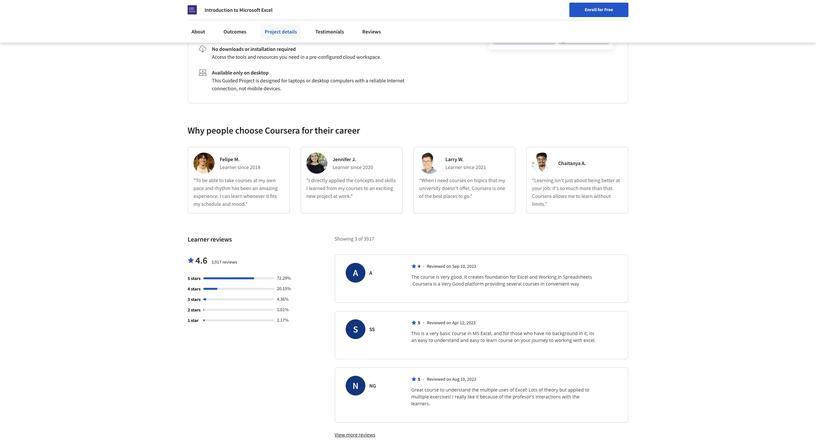 Task type: vqa. For each thing, say whether or not it's contained in the screenshot.
Progress
no



Task type: locate. For each thing, give the bounding box(es) containing it.
to
[[234, 7, 239, 13], [219, 177, 224, 184], [364, 185, 369, 192], [459, 193, 463, 199], [576, 193, 581, 199], [429, 337, 434, 344], [481, 337, 485, 344], [550, 337, 554, 344], [441, 387, 445, 393], [585, 387, 590, 393]]

since down w.
[[464, 164, 475, 171]]

applied inside great course to understand the multiple uses of excel! lots of theory but applied to multiple exercises! i really like it because of the profesor's interactions with the learners.
[[568, 387, 584, 393]]

and left working
[[530, 274, 538, 280]]

and inside no downloads or installation required access the tools and resources you need in a pre-configured cloud workspace.
[[248, 54, 256, 60]]

1 horizontal spatial pre-
[[310, 54, 319, 60]]

0 vertical spatial skills
[[241, 6, 252, 13]]

learn down has
[[231, 193, 243, 199]]

learner down felipe
[[220, 164, 237, 171]]

about
[[192, 28, 205, 35]]

learner inside larry w. learner since 2021
[[446, 164, 463, 171]]

understand inside this is a very basic course in ms excel, and for those who have no background in it, its an easy to understand and easy to learn course on your journey to working with excel.
[[435, 337, 460, 344]]

1 vertical spatial from
[[327, 185, 337, 192]]

1 horizontal spatial desktop
[[312, 77, 330, 84]]

1 vertical spatial excel
[[518, 274, 529, 280]]

of inside "when i need courses on topics that my university doesn't offer, coursera is one of the best places to go."
[[420, 193, 424, 199]]

i down "i on the top left of page
[[307, 185, 308, 192]]

on right only
[[244, 69, 250, 76]]

interactions
[[536, 394, 561, 400]]

at down 2018
[[253, 177, 258, 184]]

0 horizontal spatial easy
[[418, 337, 428, 344]]

my down experience.
[[194, 201, 201, 207]]

0 horizontal spatial learn
[[231, 193, 243, 199]]

learner for jennifer
[[333, 164, 350, 171]]

4 stars from the top
[[191, 307, 201, 313]]

since inside felipe m. learner since 2018
[[238, 164, 249, 171]]

basic
[[440, 330, 451, 337]]

2
[[188, 307, 190, 313]]

on down those
[[514, 337, 520, 344]]

to inside "when i need courses on topics that my university doesn't offer, coursera is one of the best places to go."
[[459, 193, 463, 199]]

project left videos at the left of the page
[[265, 28, 281, 35]]

None search field
[[94, 17, 251, 30]]

the left concepts
[[347, 177, 354, 184]]

resources
[[257, 54, 278, 60]]

1 horizontal spatial from
[[327, 185, 337, 192]]

1 horizontal spatial more
[[580, 185, 592, 192]]

0 horizontal spatial very
[[430, 330, 439, 337]]

0 vertical spatial 3
[[355, 236, 358, 242]]

1 horizontal spatial coursera
[[472, 185, 492, 192]]

pre- up the installation
[[252, 30, 261, 37]]

project details
[[265, 28, 297, 35]]

1 vertical spatial 4
[[188, 286, 190, 292]]

since for w.
[[464, 164, 475, 171]]

learn inside '"to be able to take courses at my own pace and rhythm has been an amazing experience. i can learn whenever it fits my schedule and mood."'
[[231, 193, 243, 199]]

much
[[567, 185, 579, 192]]

and right tools
[[248, 54, 256, 60]]

1 horizontal spatial skills
[[385, 177, 396, 184]]

at inside '"to be able to take courses at my own pace and rhythm has been an amazing experience. i can learn whenever it fits my schedule and mood."'
[[253, 177, 258, 184]]

an inside '"to be able to take courses at my own pace and rhythm has been an amazing experience. i can learn whenever it fits my schedule and mood."'
[[253, 185, 258, 192]]

0 vertical spatial your
[[533, 185, 542, 192]]

whenever
[[244, 193, 265, 199]]

0 horizontal spatial desktop
[[251, 69, 269, 76]]

the inside "i directly applied the concepts and skills i learned from my courses to an exciting new project at work."
[[347, 177, 354, 184]]

3 stars from the top
[[191, 297, 201, 303]]

this down available on the top of page
[[212, 77, 221, 84]]

3 reviewed from the top
[[427, 376, 446, 382]]

project
[[317, 193, 333, 199]]

way
[[571, 281, 580, 287]]

required
[[277, 46, 296, 52]]

4 stars
[[188, 286, 201, 292]]

learner inside jennifer j. learner since 2020
[[333, 164, 350, 171]]

very for a
[[441, 274, 450, 280]]

for left those
[[504, 330, 510, 337]]

1 horizontal spatial since
[[351, 164, 362, 171]]

1 vertical spatial your
[[521, 337, 531, 344]]

4 up the
[[418, 263, 421, 269]]

more right view at the bottom left
[[346, 432, 358, 438]]

for left free
[[598, 7, 604, 12]]

at right better
[[616, 177, 621, 184]]

since inside jennifer j. learner since 2020
[[351, 164, 362, 171]]

view
[[335, 432, 345, 438]]

1 vertical spatial 3
[[188, 297, 190, 303]]

able
[[209, 177, 218, 184]]

2 since from the left
[[351, 164, 362, 171]]

university
[[420, 185, 441, 192]]

those
[[511, 330, 523, 337]]

be
[[202, 177, 208, 184]]

in inside no downloads or installation required access the tools and resources you need in a pre-configured cloud workspace.
[[301, 54, 305, 60]]

"to
[[194, 177, 201, 184]]

cloud
[[343, 54, 356, 60]]

workspace.
[[357, 54, 382, 60]]

schedule
[[202, 201, 221, 207]]

0 horizontal spatial from
[[297, 30, 308, 37]]

1 horizontal spatial 4
[[418, 263, 421, 269]]

reviews right 3,917
[[223, 259, 237, 265]]

enroll
[[585, 7, 597, 12]]

1 horizontal spatial applied
[[568, 387, 584, 393]]

0 horizontal spatial need
[[289, 54, 300, 60]]

background
[[553, 330, 578, 337]]

i right "when
[[435, 177, 437, 184]]

for left their
[[302, 125, 313, 136]]

0 vertical spatial applied
[[329, 177, 345, 184]]

0 horizontal spatial at
[[253, 177, 258, 184]]

10, for n
[[461, 376, 467, 382]]

1 vertical spatial project
[[239, 77, 255, 84]]

0 horizontal spatial your
[[521, 337, 531, 344]]

2 vertical spatial reviews
[[359, 432, 376, 438]]

is up mobile
[[256, 77, 259, 84]]

the down downloads at the top of page
[[228, 54, 235, 60]]

follow
[[212, 30, 227, 37]]

on up offer,
[[468, 177, 473, 184]]

configured
[[319, 54, 342, 60]]

applied inside "i directly applied the concepts and skills i learned from my courses to an exciting new project at work."
[[329, 177, 345, 184]]

2 vertical spatial coursera
[[533, 193, 552, 199]]

1 star
[[188, 318, 199, 324]]

desktop up designed
[[251, 69, 269, 76]]

multiple up because
[[480, 387, 498, 393]]

1 horizontal spatial learn
[[487, 337, 498, 344]]

1 vertical spatial more
[[346, 432, 358, 438]]

0 horizontal spatial this
[[212, 77, 221, 84]]

1 stars from the top
[[191, 276, 201, 281]]

multiple up "learners." at the bottom of page
[[412, 394, 429, 400]]

2 stars from the top
[[191, 286, 201, 292]]

with left excel.
[[574, 337, 583, 344]]

reliable
[[370, 77, 386, 84]]

a
[[339, 30, 341, 37], [306, 54, 309, 60], [366, 77, 369, 84], [438, 281, 441, 287], [426, 330, 429, 337]]

more
[[580, 185, 592, 192], [346, 432, 358, 438]]

guided
[[222, 77, 238, 84]]

3 since from the left
[[464, 164, 475, 171]]

1 horizontal spatial need
[[438, 177, 449, 184]]

0 horizontal spatial skills
[[241, 6, 252, 13]]

0 horizontal spatial more
[[346, 432, 358, 438]]

1 vertical spatial this
[[412, 330, 420, 337]]

1 vertical spatial 10,
[[461, 376, 467, 382]]

0 horizontal spatial project
[[239, 77, 255, 84]]

5 up "great" at bottom right
[[418, 376, 421, 382]]

i inside "i directly applied the concepts and skills i learned from my courses to an exciting new project at work."
[[307, 185, 308, 192]]

ss
[[370, 326, 375, 333]]

easy
[[418, 337, 428, 344], [470, 337, 480, 344]]

and down can
[[222, 201, 231, 207]]

skills left by
[[241, 6, 252, 13]]

since inside larry w. learner since 2021
[[464, 164, 475, 171]]

a left very
[[438, 281, 441, 287]]

1 vertical spatial 2023
[[467, 320, 476, 326]]

0 horizontal spatial new
[[231, 6, 240, 13]]

project inside available only on desktop this guided project is designed for laptops or desktop computers with a reliable internet connection, not mobile devices.
[[239, 77, 255, 84]]

0 vertical spatial excel
[[262, 7, 273, 13]]

courses inside the course is very good. it creates foundation for excel and working in spreadsheets .coursera is a very good platform providing several courses in convenient way
[[523, 281, 540, 287]]

of left 3917
[[359, 236, 363, 242]]

my left own
[[259, 177, 266, 184]]

1 horizontal spatial an
[[370, 185, 375, 192]]

testimonials link
[[312, 24, 348, 39]]

from
[[297, 30, 308, 37], [327, 185, 337, 192]]

need inside "when i need courses on topics that my university doesn't offer, coursera is one of the best places to go."
[[438, 177, 449, 184]]

5
[[188, 276, 190, 281], [418, 320, 421, 326], [418, 376, 421, 382]]

0 vertical spatial 5
[[188, 276, 190, 281]]

1 vertical spatial skills
[[385, 177, 396, 184]]

0 vertical spatial from
[[297, 30, 308, 37]]

1 vertical spatial need
[[438, 177, 449, 184]]

chaitanya
[[559, 160, 581, 167]]

understand down basic
[[435, 337, 460, 344]]

4 for 4 stars
[[188, 286, 190, 292]]

very inside the course is very good. it creates foundation for excel and working in spreadsheets .coursera is a very good platform providing several courses in convenient way
[[441, 274, 450, 280]]

3,917 reviews
[[211, 259, 237, 265]]

for inside the course is very good. it creates foundation for excel and working in spreadsheets .coursera is a very good platform providing several courses in convenient way
[[510, 274, 517, 280]]

2023 right aug
[[468, 376, 477, 382]]

1 horizontal spatial it
[[477, 394, 479, 400]]

2023 for a
[[468, 263, 477, 269]]

i left the 'really'
[[453, 394, 454, 400]]

the inside "when i need courses on topics that my university doesn't offer, coursera is one of the best places to go."
[[425, 193, 432, 199]]

and inside the course is very good. it creates foundation for excel and working in spreadsheets .coursera is a very good platform providing several courses in convenient way
[[530, 274, 538, 280]]

2 vertical spatial 5
[[418, 376, 421, 382]]

to up rhythm
[[219, 177, 224, 184]]

4 for 4
[[418, 263, 421, 269]]

0 vertical spatial 4
[[418, 263, 421, 269]]

in up convenient
[[558, 274, 562, 280]]

2023
[[468, 263, 477, 269], [467, 320, 476, 326], [468, 376, 477, 382]]

0 vertical spatial more
[[580, 185, 592, 192]]

need up doesn't
[[438, 177, 449, 184]]

courses right several
[[523, 281, 540, 287]]

your inside this is a very basic course in ms excel, and for those who have no background in it, its an easy to understand and easy to learn course on your journey to working with excel.
[[521, 337, 531, 344]]

1 vertical spatial pre-
[[310, 54, 319, 60]]

72.29%
[[277, 275, 291, 281]]

and right excel,
[[494, 330, 502, 337]]

to left go."
[[459, 193, 463, 199]]

mood."
[[232, 201, 248, 207]]

with inside this is a very basic course in ms excel, and for those who have no background in it, its an easy to understand and easy to learn course on your journey to working with excel.
[[574, 337, 583, 344]]

1 horizontal spatial project
[[265, 28, 281, 35]]

stars down 5 stars
[[191, 286, 201, 292]]

or up tools
[[245, 46, 250, 52]]

since down j.
[[351, 164, 362, 171]]

felipe
[[220, 156, 233, 163]]

0 vertical spatial 2023
[[468, 263, 477, 269]]

with down but
[[563, 394, 572, 400]]

applied right but
[[568, 387, 584, 393]]

course inside the course is very good. it creates foundation for excel and working in spreadsheets .coursera is a very good platform providing several courses in convenient way
[[421, 274, 435, 280]]

better
[[602, 177, 615, 184]]

0 horizontal spatial or
[[245, 46, 250, 52]]

very for s
[[430, 330, 439, 337]]

view more reviews link
[[335, 431, 376, 438]]

1 horizontal spatial your
[[533, 185, 542, 192]]

3 up 2
[[188, 297, 190, 303]]

1 horizontal spatial very
[[441, 274, 450, 280]]

0 horizontal spatial a
[[353, 267, 358, 279]]

pre- down experts
[[310, 54, 319, 60]]

designed
[[260, 77, 280, 84]]

my
[[259, 177, 266, 184], [499, 177, 506, 184], [338, 185, 345, 192], [194, 201, 201, 207]]

0 horizontal spatial applied
[[329, 177, 345, 184]]

2 vertical spatial 2023
[[468, 376, 477, 382]]

is inside this is a very basic course in ms excel, and for those who have no background in it, its an easy to understand and easy to learn course on your journey to working with excel.
[[422, 330, 425, 337]]

20.15%
[[277, 286, 291, 292]]

with right computers
[[355, 77, 365, 84]]

own
[[267, 177, 276, 184]]

reviews link
[[359, 24, 385, 39]]

on inside "when i need courses on topics that my university doesn't offer, coursera is one of the best places to go."
[[468, 177, 473, 184]]

or
[[245, 46, 250, 52], [306, 77, 311, 84]]

unique
[[342, 30, 358, 37]]

doesn't
[[442, 185, 459, 192]]

pre- inside no downloads or installation required access the tools and resources you need in a pre-configured cloud workspace.
[[310, 54, 319, 60]]

1 vertical spatial understand
[[446, 387, 471, 393]]

0 horizontal spatial it
[[266, 193, 269, 199]]

learners.
[[412, 401, 431, 407]]

from inside "i directly applied the concepts and skills i learned from my courses to an exciting new project at work."
[[327, 185, 337, 192]]

and
[[248, 54, 256, 60], [376, 177, 384, 184], [205, 185, 214, 192], [222, 201, 231, 207], [530, 274, 538, 280], [494, 330, 502, 337], [461, 337, 469, 344]]

1 vertical spatial applied
[[568, 387, 584, 393]]

a inside no downloads or installation required access the tools and resources you need in a pre-configured cloud workspace.
[[306, 54, 309, 60]]

1 horizontal spatial or
[[306, 77, 311, 84]]

of
[[420, 193, 424, 199], [359, 236, 363, 242], [510, 387, 515, 393], [539, 387, 544, 393], [499, 394, 504, 400]]

course up exercises!
[[425, 387, 439, 393]]

and up the exciting
[[376, 177, 384, 184]]

1 vertical spatial reviews
[[223, 259, 237, 265]]

1 10, from the top
[[461, 263, 467, 269]]

this inside available only on desktop this guided project is designed for laptops or desktop computers with a reliable internet connection, not mobile devices.
[[212, 77, 221, 84]]

1 since from the left
[[238, 164, 249, 171]]

for up several
[[510, 274, 517, 280]]

m.
[[234, 156, 240, 163]]

1 horizontal spatial at
[[334, 193, 338, 199]]

10, right sep
[[461, 263, 467, 269]]

2018
[[250, 164, 261, 171]]

for
[[598, 7, 604, 12], [282, 77, 288, 84], [302, 125, 313, 136], [510, 274, 517, 280], [504, 330, 510, 337]]

0 vertical spatial multiple
[[480, 387, 498, 393]]

to inside "learning isn't just about being better at your job: it's so much more than that. coursera allows me to learn without limits."
[[576, 193, 581, 199]]

2 easy from the left
[[470, 337, 480, 344]]

at inside "i directly applied the concepts and skills i learned from my courses to an exciting new project at work."
[[334, 193, 338, 199]]

very
[[442, 281, 452, 287]]

0 horizontal spatial 4
[[188, 286, 190, 292]]

this left basic
[[412, 330, 420, 337]]

2 10, from the top
[[461, 376, 467, 382]]

excel!
[[516, 387, 528, 393]]

on
[[244, 69, 250, 76], [468, 177, 473, 184], [447, 263, 452, 269], [447, 320, 452, 326], [514, 337, 520, 344], [447, 376, 452, 382]]

your down "learning
[[533, 185, 542, 192]]

learner for larry
[[446, 164, 463, 171]]

1 horizontal spatial new
[[307, 193, 316, 199]]

5 left reviewed on apr 12, 2023
[[418, 320, 421, 326]]

the down uses
[[505, 394, 512, 400]]

1 vertical spatial coursera
[[472, 185, 492, 192]]

showing 3 of 3917
[[335, 236, 375, 242]]

in left ms
[[468, 330, 472, 337]]

only
[[233, 69, 243, 76]]

has
[[232, 185, 240, 192]]

a inside this is a very basic course in ms excel, and for those who have no background in it, its an easy to understand and easy to learn course on your journey to working with excel.
[[426, 330, 429, 337]]

1 horizontal spatial easy
[[470, 337, 480, 344]]

outcomes
[[224, 28, 247, 35]]

is down reviewed on sep 10, 2023
[[436, 274, 440, 280]]

learner inside felipe m. learner since 2018
[[220, 164, 237, 171]]

skills up the exciting
[[385, 177, 396, 184]]

new inside "i directly applied the concepts and skills i learned from my courses to an exciting new project at work."
[[307, 193, 316, 199]]

1 vertical spatial multiple
[[412, 394, 429, 400]]

0 vertical spatial reviewed
[[427, 263, 446, 269]]

from right videos at the left of the page
[[297, 30, 308, 37]]

0 vertical spatial this
[[212, 77, 221, 84]]

10, for a
[[461, 263, 467, 269]]

my up one
[[499, 177, 506, 184]]

2 vertical spatial reviewed
[[427, 376, 446, 382]]

in right 'you'
[[301, 54, 305, 60]]

courses up work."
[[346, 185, 363, 192]]

the right interactions
[[573, 394, 580, 400]]

at inside "learning isn't just about being better at your job: it's so much more than that. coursera allows me to learn without limits."
[[616, 177, 621, 184]]

reviewed left sep
[[427, 263, 446, 269]]

0 vertical spatial it
[[266, 193, 269, 199]]

"when i need courses on topics that my university doesn't offer, coursera is one of the best places to go."
[[420, 177, 506, 199]]

1 horizontal spatial 3
[[355, 236, 358, 242]]

the
[[412, 274, 420, 280]]

2 horizontal spatial at
[[616, 177, 621, 184]]

n
[[353, 380, 359, 392]]

0 horizontal spatial coursera
[[265, 125, 300, 136]]

learner down larry at the right top of page
[[446, 164, 463, 171]]

that
[[489, 177, 498, 184]]

0 vertical spatial very
[[441, 274, 450, 280]]

or inside no downloads or installation required access the tools and resources you need in a pre-configured cloud workspace.
[[245, 46, 250, 52]]

this
[[212, 77, 221, 84], [412, 330, 420, 337]]

your inside "learning isn't just about being better at your job: it's so much more than that. coursera allows me to learn without limits."
[[533, 185, 542, 192]]

in
[[301, 54, 305, 60], [558, 274, 562, 280], [541, 281, 545, 287], [468, 330, 472, 337], [580, 330, 584, 337]]

learn down the than
[[582, 193, 593, 199]]

0 vertical spatial desktop
[[251, 69, 269, 76]]

reviewed up basic
[[427, 320, 446, 326]]

stars down the 4 stars
[[191, 297, 201, 303]]

at left work."
[[334, 193, 338, 199]]

courses up been
[[235, 177, 252, 184]]

2 horizontal spatial learn
[[582, 193, 593, 199]]

no
[[546, 330, 552, 337]]

courses inside "when i need courses on topics that my university doesn't offer, coursera is one of the best places to go."
[[450, 177, 467, 184]]

0 vertical spatial coursera
[[265, 125, 300, 136]]

reviews right view at the bottom left
[[359, 432, 376, 438]]

i
[[435, 177, 437, 184], [307, 185, 308, 192], [220, 193, 221, 199], [453, 394, 454, 400]]

reviews up 3,917 reviews
[[211, 235, 232, 243]]

2 horizontal spatial an
[[412, 337, 417, 344]]

coursera project network image
[[188, 5, 197, 14]]

understand up the 'really'
[[446, 387, 471, 393]]

very inside this is a very basic course in ms excel, and for those who have no background in it, its an easy to understand and easy to learn course on your journey to working with excel.
[[430, 330, 439, 337]]

your down who
[[521, 337, 531, 344]]

0 vertical spatial pre-
[[252, 30, 261, 37]]

is left basic
[[422, 330, 425, 337]]

for inside available only on desktop this guided project is designed for laptops or desktop computers with a reliable internet connection, not mobile devices.
[[282, 77, 288, 84]]

1 vertical spatial it
[[477, 394, 479, 400]]

learn inside "learning isn't just about being better at your job: it's so much more than that. coursera allows me to learn without limits."
[[582, 193, 593, 199]]

it inside great course to understand the multiple uses of excel! lots of theory but applied to multiple exercises! i really like it because of the profesor's interactions with the learners.
[[477, 394, 479, 400]]

course down apr
[[452, 330, 467, 337]]

0 vertical spatial reviews
[[211, 235, 232, 243]]

0 horizontal spatial since
[[238, 164, 249, 171]]

4 up 3 stars
[[188, 286, 190, 292]]

3 right showing
[[355, 236, 358, 242]]

0 horizontal spatial an
[[253, 185, 258, 192]]

1 horizontal spatial excel
[[518, 274, 529, 280]]

skills inside "i directly applied the concepts and skills i learned from my courses to an exciting new project at work."
[[385, 177, 396, 184]]

or right laptops
[[306, 77, 311, 84]]

reviews for 3,917 reviews
[[223, 259, 237, 265]]

stars up the 4 stars
[[191, 276, 201, 281]]

1 vertical spatial or
[[306, 77, 311, 84]]

5 for n
[[418, 376, 421, 382]]

more inside "learning isn't just about being better at your job: it's so much more than that. coursera allows me to learn without limits."
[[580, 185, 592, 192]]

from up project
[[327, 185, 337, 192]]

need
[[289, 54, 300, 60], [438, 177, 449, 184]]

learn inside this is a very basic course in ms excel, and for those who have no background in it, its an easy to understand and easy to learn course on your journey to working with excel.
[[487, 337, 498, 344]]

0 vertical spatial understand
[[435, 337, 460, 344]]

good
[[453, 281, 464, 287]]

an
[[253, 185, 258, 192], [370, 185, 375, 192], [412, 337, 417, 344]]

very
[[441, 274, 450, 280], [430, 330, 439, 337]]

very left basic
[[430, 330, 439, 337]]

10, right aug
[[461, 376, 467, 382]]

courses up offer,
[[450, 177, 467, 184]]

1 vertical spatial very
[[430, 330, 439, 337]]

excel inside the course is very good. it creates foundation for excel and working in spreadsheets .coursera is a very good platform providing several courses in convenient way
[[518, 274, 529, 280]]

1 vertical spatial reviewed
[[427, 320, 446, 326]]

choose
[[235, 125, 263, 136]]

0 horizontal spatial pre-
[[252, 30, 261, 37]]

view more reviews
[[335, 432, 376, 438]]

or inside available only on desktop this guided project is designed for laptops or desktop computers with a reliable internet connection, not mobile devices.
[[306, 77, 311, 84]]

more down about
[[580, 185, 592, 192]]

learner reviews
[[188, 235, 232, 243]]

2 reviewed from the top
[[427, 320, 446, 326]]

coursera inside "learning isn't just about being better at your job: it's so much more than that. coursera allows me to learn without limits."
[[533, 193, 552, 199]]

1 vertical spatial new
[[307, 193, 316, 199]]

1 reviewed from the top
[[427, 263, 446, 269]]



Task type: describe. For each thing, give the bounding box(es) containing it.
reviewed on apr 12, 2023
[[427, 320, 476, 326]]

i inside great course to understand the multiple uses of excel! lots of theory but applied to multiple exercises! i really like it because of the profesor's interactions with the learners.
[[453, 394, 454, 400]]

to inside '"to be able to take courses at my own pace and rhythm has been an amazing experience. i can learn whenever it fits my schedule and mood."'
[[219, 177, 224, 184]]

in left it,
[[580, 330, 584, 337]]

places
[[444, 193, 458, 199]]

banner navigation
[[5, 0, 185, 13]]

star
[[191, 318, 199, 324]]

learn for more
[[582, 193, 593, 199]]

i inside "when i need courses on topics that my university doesn't offer, coursera is one of the best places to go."
[[435, 177, 437, 184]]

why
[[188, 125, 205, 136]]

3 stars
[[188, 297, 201, 303]]

since for m.
[[238, 164, 249, 171]]

to inside "i directly applied the concepts and skills i learned from my courses to an exciting new project at work."
[[364, 185, 369, 192]]

in down working
[[541, 281, 545, 287]]

2023 for n
[[468, 376, 477, 382]]

course down those
[[499, 337, 513, 344]]

coursera inside "when i need courses on topics that my university doesn't offer, coursera is one of the best places to go."
[[472, 185, 492, 192]]

platform
[[466, 281, 484, 287]]

this is a very basic course in ms excel, and for those who have no background in it, its an easy to understand and easy to learn course on your journey to working with excel.
[[412, 330, 596, 344]]

great
[[412, 387, 424, 393]]

4.36%
[[277, 296, 289, 302]]

my inside "i directly applied the concepts and skills i learned from my courses to an exciting new project at work."
[[338, 185, 345, 192]]

12,
[[460, 320, 466, 326]]

apr
[[453, 320, 459, 326]]

fits
[[270, 193, 277, 199]]

stars for 2 stars
[[191, 307, 201, 313]]

.coursera
[[412, 281, 433, 287]]

ng
[[370, 383, 376, 389]]

0 horizontal spatial excel
[[262, 7, 273, 13]]

courses inside '"to be able to take courses at my own pace and rhythm has been an amazing experience. i can learn whenever it fits my schedule and mood."'
[[235, 177, 252, 184]]

2021
[[476, 164, 486, 171]]

reviewed for n
[[427, 376, 446, 382]]

1 horizontal spatial multiple
[[480, 387, 498, 393]]

convenient
[[546, 281, 570, 287]]

using
[[326, 30, 338, 37]]

reviewed for s
[[427, 320, 446, 326]]

i inside '"to be able to take courses at my own pace and rhythm has been an amazing experience. i can learn whenever it fits my schedule and mood."'
[[220, 193, 221, 199]]

because
[[480, 394, 498, 400]]

courses inside "i directly applied the concepts and skills i learned from my courses to an exciting new project at work."
[[346, 185, 363, 192]]

interface.
[[387, 30, 407, 37]]

along
[[228, 30, 240, 37]]

on left aug
[[447, 376, 452, 382]]

microsoft
[[240, 7, 260, 13]]

reviews for learner reviews
[[211, 235, 232, 243]]

s
[[353, 324, 358, 335]]

for inside this is a very basic course in ms excel, and for those who have no background in it, its an easy to understand and easy to learn course on your journey to working with excel.
[[504, 330, 510, 337]]

reviews
[[363, 28, 381, 35]]

on left apr
[[447, 320, 452, 326]]

stars for 3 stars
[[191, 297, 201, 303]]

my inside "when i need courses on topics that my university doesn't offer, coursera is one of the best places to go."
[[499, 177, 506, 184]]

5 stars
[[188, 276, 201, 281]]

stars for 4 stars
[[191, 286, 201, 292]]

without
[[594, 193, 611, 199]]

felipe m. learner since 2018
[[220, 156, 261, 171]]

learner for felipe
[[220, 164, 237, 171]]

at for courses
[[253, 177, 258, 184]]

learn for has
[[231, 193, 243, 199]]

learner up 4.6
[[188, 235, 209, 243]]

a inside available only on desktop this guided project is designed for laptops or desktop computers with a reliable internet connection, not mobile devices.
[[366, 77, 369, 84]]

and up experience.
[[205, 185, 214, 192]]

"when
[[420, 177, 434, 184]]

related
[[294, 6, 310, 13]]

to down excel,
[[481, 337, 485, 344]]

of right the lots
[[539, 387, 544, 393]]

been
[[241, 185, 252, 192]]

have
[[535, 330, 545, 337]]

is inside available only on desktop this guided project is designed for laptops or desktop computers with a reliable internet connection, not mobile devices.
[[256, 77, 259, 84]]

3,917
[[211, 259, 222, 265]]

of down uses
[[499, 394, 504, 400]]

project details link
[[261, 24, 301, 39]]

foundation
[[485, 274, 509, 280]]

5 for s
[[418, 320, 421, 326]]

work."
[[339, 193, 353, 199]]

an inside "i directly applied the concepts and skills i learned from my courses to an exciting new project at work."
[[370, 185, 375, 192]]

recorded
[[261, 30, 281, 37]]

on inside this is a very basic course in ms excel, and for those who have no background in it, its an easy to understand and easy to learn course on your journey to working with excel.
[[514, 337, 520, 344]]

exercises!
[[431, 394, 451, 400]]

me
[[568, 193, 575, 199]]

the up like
[[472, 387, 479, 393]]

introduction to microsoft excel
[[205, 7, 273, 13]]

journey
[[532, 337, 549, 344]]

a inside the course is very good. it creates foundation for excel and working in spreadsheets .coursera is a very good platform providing several courses in convenient way
[[438, 281, 441, 287]]

working
[[539, 274, 557, 280]]

rhythm
[[215, 185, 231, 192]]

0 vertical spatial project
[[265, 28, 281, 35]]

topics
[[474, 177, 488, 184]]

no
[[212, 46, 218, 52]]

introduction
[[205, 7, 233, 13]]

this inside this is a very basic course in ms excel, and for those who have no background in it, its an easy to understand and easy to learn course on your journey to working with excel.
[[412, 330, 420, 337]]

jennifer j. learner since 2020
[[333, 156, 374, 171]]

0 vertical spatial new
[[231, 6, 240, 13]]

side
[[377, 30, 386, 37]]

to left microsoft
[[234, 7, 239, 13]]

available
[[212, 69, 232, 76]]

stars for 5 stars
[[191, 276, 201, 281]]

that.
[[604, 185, 614, 192]]

of right uses
[[510, 387, 515, 393]]

with inside available only on desktop this guided project is designed for laptops or desktop computers with a reliable internet connection, not mobile devices.
[[355, 77, 365, 84]]

need inside no downloads or installation required access the tools and resources you need in a pre-configured cloud workspace.
[[289, 54, 300, 60]]

an inside this is a very basic course in ms excel, and for those who have no background in it, its an easy to understand and easy to learn course on your journey to working with excel.
[[412, 337, 417, 344]]

their
[[315, 125, 334, 136]]

available only on desktop this guided project is designed for laptops or desktop computers with a reliable internet connection, not mobile devices.
[[212, 69, 405, 92]]

1 vertical spatial desktop
[[312, 77, 330, 84]]

on inside available only on desktop this guided project is designed for laptops or desktop computers with a reliable internet connection, not mobile devices.
[[244, 69, 250, 76]]

is inside "when i need courses on topics that my university doesn't offer, coursera is one of the best places to go."
[[493, 185, 496, 192]]

to right but
[[585, 387, 590, 393]]

2.17%
[[277, 317, 289, 323]]

ms
[[473, 330, 480, 337]]

being
[[589, 177, 601, 184]]

free
[[605, 7, 614, 12]]

1 easy from the left
[[418, 337, 428, 344]]

course inside great course to understand the multiple uses of excel! lots of theory but applied to multiple exercises! i really like it because of the profesor's interactions with the learners.
[[425, 387, 439, 393]]

at for better
[[616, 177, 621, 184]]

with right along
[[241, 30, 251, 37]]

computers
[[331, 77, 354, 84]]

"i
[[307, 177, 310, 184]]

working
[[555, 337, 573, 344]]

chaitanya a.
[[559, 160, 587, 167]]

can
[[222, 193, 230, 199]]

is left very
[[434, 281, 437, 287]]

2023 for s
[[467, 320, 476, 326]]

showing
[[335, 236, 354, 242]]

understand inside great course to understand the multiple uses of excel! lots of theory but applied to multiple exercises! i really like it because of the profesor's interactions with the learners.
[[446, 387, 471, 393]]

0 horizontal spatial multiple
[[412, 394, 429, 400]]

since for j.
[[351, 164, 362, 171]]

reviewed for a
[[427, 263, 446, 269]]

j.
[[352, 156, 356, 163]]

with inside great course to understand the multiple uses of excel! lots of theory but applied to multiple exercises! i really like it because of the profesor's interactions with the learners.
[[563, 394, 572, 400]]

profesor's
[[513, 394, 535, 400]]

concepts
[[355, 177, 374, 184]]

experts
[[309, 30, 325, 37]]

practice new skills by completing job-related tasks.
[[212, 6, 323, 13]]

creates
[[469, 274, 484, 280]]

no downloads or installation required access the tools and resources you need in a pre-configured cloud workspace.
[[212, 46, 382, 60]]

2020
[[363, 164, 374, 171]]

to down reviewed on apr 12, 2023
[[429, 337, 434, 344]]

on left sep
[[447, 263, 452, 269]]

pace
[[194, 185, 204, 192]]

for inside 'enroll for free' button
[[598, 7, 604, 12]]

videos
[[282, 30, 296, 37]]

but
[[560, 387, 567, 393]]

practice
[[212, 6, 230, 13]]

enroll for free button
[[570, 3, 629, 17]]

to up exercises!
[[441, 387, 445, 393]]

side-
[[359, 30, 370, 37]]

a right using
[[339, 30, 341, 37]]

so
[[560, 185, 566, 192]]

and down 12,
[[461, 337, 469, 344]]

not
[[239, 85, 246, 92]]

experience.
[[194, 193, 219, 199]]

great course to understand the multiple uses of excel! lots of theory but applied to multiple exercises! i really like it because of the profesor's interactions with the learners.
[[412, 387, 591, 407]]

1 horizontal spatial a
[[370, 270, 373, 276]]

and inside "i directly applied the concepts and skills i learned from my courses to an exciting new project at work."
[[376, 177, 384, 184]]

jennifer
[[333, 156, 351, 163]]

it inside '"to be able to take courses at my own pace and rhythm has been an amazing experience. i can learn whenever it fits my schedule and mood."'
[[266, 193, 269, 199]]

to down the no
[[550, 337, 554, 344]]

the inside no downloads or installation required access the tools and resources you need in a pre-configured cloud workspace.
[[228, 54, 235, 60]]



